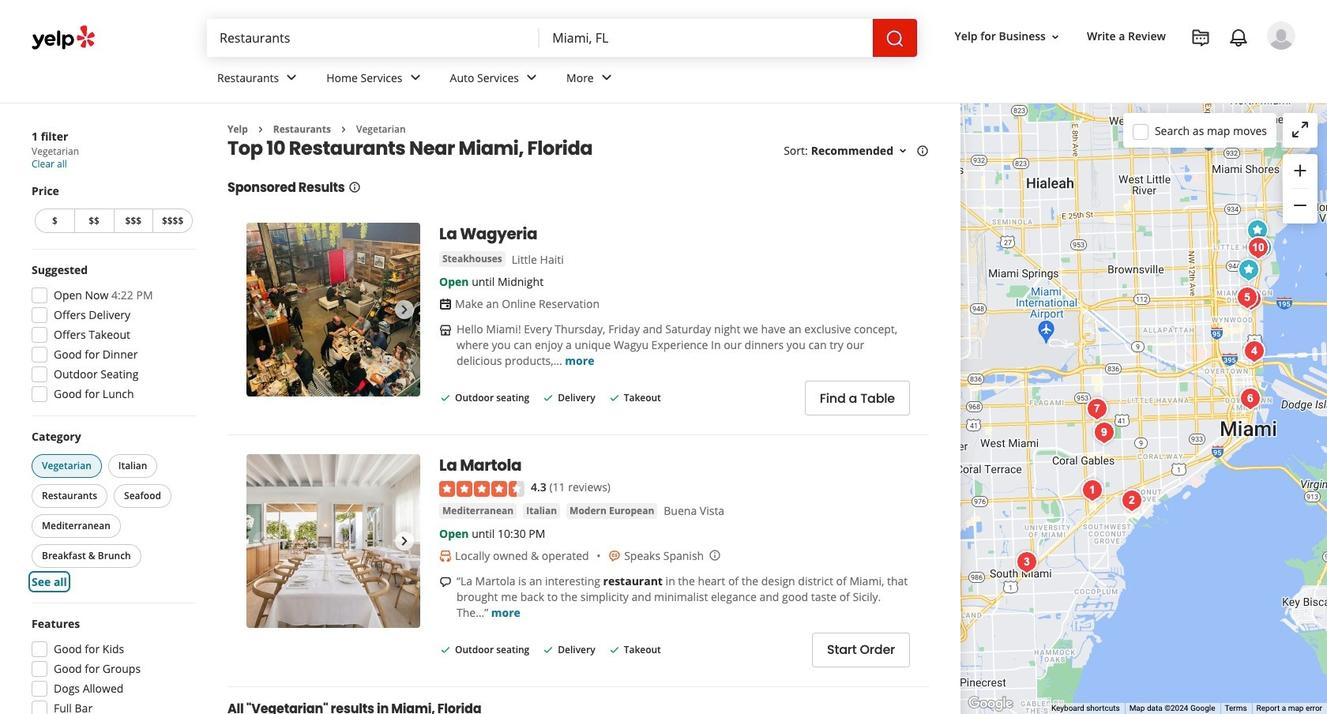 Task type: vqa. For each thing, say whether or not it's contained in the screenshot.
rightmost 16 CHEVRON RIGHT V2 image
yes



Task type: describe. For each thing, give the bounding box(es) containing it.
3 24 chevron down v2 image from the left
[[522, 68, 541, 87]]

slideshow element for 16 bizhouse v2 icon on the top left of page
[[247, 223, 420, 397]]

16 speaks spanish v2 image
[[609, 550, 621, 563]]

0 vertical spatial 16 chevron down v2 image
[[1050, 31, 1062, 43]]

flora plant kitchen image
[[1243, 232, 1275, 264]]

expand map image
[[1291, 120, 1310, 139]]

things to do, nail salons, plumbers search field
[[207, 19, 540, 57]]

generic n. image
[[1268, 21, 1296, 50]]

user actions element
[[943, 20, 1318, 117]]

previous image for la wagyeria image to the left
[[253, 301, 272, 320]]

the cocinita miami image
[[1235, 383, 1267, 415]]

0 vertical spatial 16 info v2 image
[[917, 145, 929, 157]]

la martola image
[[1234, 254, 1265, 286]]

chef allen's farm to table image
[[1239, 336, 1271, 367]]

plant minage image
[[1236, 283, 1268, 315]]

la martola image
[[247, 455, 420, 629]]

zoom out image
[[1291, 196, 1310, 215]]

business categories element
[[205, 57, 1296, 103]]

0 horizontal spatial 16 info v2 image
[[348, 181, 361, 194]]

0 horizontal spatial 16 chevron down v2 image
[[897, 145, 910, 157]]

slideshow element for 16 speech v2 icon
[[247, 455, 420, 629]]

4.3 star rating image
[[439, 481, 525, 497]]

1 24 chevron down v2 image from the left
[[282, 68, 301, 87]]

16 checkmark v2 image for 16 speech v2 icon
[[608, 644, 621, 657]]

dimmi image
[[1246, 232, 1278, 264]]



Task type: locate. For each thing, give the bounding box(es) containing it.
0 horizontal spatial 24 chevron down v2 image
[[282, 68, 301, 87]]

1 horizontal spatial 24 chevron down v2 image
[[406, 68, 425, 87]]

none field address, neighborhood, city, state or zip
[[540, 19, 873, 57]]

2 none field from the left
[[540, 19, 873, 57]]

slideshow element
[[247, 223, 420, 397], [247, 455, 420, 629]]

none field things to do, nail salons, plumbers
[[207, 19, 540, 57]]

group
[[1284, 154, 1318, 224], [32, 183, 196, 236], [27, 262, 196, 407], [28, 429, 196, 590], [27, 616, 196, 714]]

previous image
[[253, 301, 272, 320], [253, 532, 272, 551]]

1 vertical spatial 16 checkmark v2 image
[[608, 644, 621, 657]]

16 info v2 image
[[917, 145, 929, 157], [348, 181, 361, 194]]

1 vertical spatial 16 chevron down v2 image
[[897, 145, 910, 157]]

next image
[[395, 532, 414, 551]]

ittle litaly image
[[1082, 393, 1114, 425]]

search image
[[886, 29, 905, 48]]

24 chevron down v2 image
[[597, 68, 616, 87]]

16 checkmark v2 image for 16 bizhouse v2 icon on the top left of page
[[608, 392, 621, 405]]

1 horizontal spatial 16 info v2 image
[[917, 145, 929, 157]]

2 16 chevron right v2 image from the left
[[337, 123, 350, 136]]

16 chevron right v2 image
[[254, 123, 267, 136], [337, 123, 350, 136]]

1 previous image from the top
[[253, 301, 272, 320]]

1 horizontal spatial 16 chevron down v2 image
[[1050, 31, 1062, 43]]

1 vertical spatial 16 info v2 image
[[348, 181, 361, 194]]

info icon image
[[709, 550, 722, 562], [709, 550, 722, 562]]

16 speech v2 image
[[439, 576, 452, 589]]

0 vertical spatial previous image
[[253, 301, 272, 320]]

16 checkmark v2 image
[[439, 392, 452, 405], [542, 392, 555, 405], [439, 644, 452, 657], [542, 644, 555, 657]]

1 none field from the left
[[207, 19, 540, 57]]

yard house image
[[1077, 475, 1109, 506]]

0 vertical spatial 16 checkmark v2 image
[[608, 392, 621, 405]]

1 horizontal spatial 16 chevron right v2 image
[[337, 123, 350, 136]]

2 24 chevron down v2 image from the left
[[406, 68, 425, 87]]

2 previous image from the top
[[253, 532, 272, 551]]

24 chevron down v2 image
[[282, 68, 301, 87], [406, 68, 425, 87], [522, 68, 541, 87]]

notifications image
[[1230, 28, 1249, 47]]

16 bizhouse v2 image
[[439, 324, 452, 337]]

planta queen coconut grove image
[[1117, 485, 1148, 516]]

1 16 chevron right v2 image from the left
[[254, 123, 267, 136]]

1 slideshow element from the top
[[247, 223, 420, 397]]

previous image for la martola image
[[253, 532, 272, 551]]

1 vertical spatial slideshow element
[[247, 455, 420, 629]]

amsterdam falafelshop image
[[1012, 547, 1043, 578]]

1 vertical spatial previous image
[[253, 532, 272, 551]]

google image
[[965, 694, 1017, 714]]

1 horizontal spatial la wagyeria image
[[1242, 215, 1274, 246]]

16 chevron down v2 image
[[1050, 31, 1062, 43], [897, 145, 910, 157]]

2 slideshow element from the top
[[247, 455, 420, 629]]

16 reservation v2 image
[[439, 298, 452, 311]]

None search field
[[207, 19, 917, 57]]

0 horizontal spatial la wagyeria image
[[247, 223, 420, 397]]

0 vertical spatial slideshow element
[[247, 223, 420, 397]]

2 16 checkmark v2 image from the top
[[608, 644, 621, 657]]

ol days image
[[1232, 282, 1264, 313]]

address, neighborhood, city, state or zip search field
[[540, 19, 873, 57]]

None field
[[207, 19, 540, 57], [540, 19, 873, 57]]

16 locally owned v2 image
[[439, 550, 452, 563]]

zoom in image
[[1291, 161, 1310, 180]]

16 checkmark v2 image
[[608, 392, 621, 405], [608, 644, 621, 657]]

2 horizontal spatial 24 chevron down v2 image
[[522, 68, 541, 87]]

map region
[[961, 104, 1328, 714]]

la wagyeria image
[[1242, 215, 1274, 246], [247, 223, 420, 397]]

0 horizontal spatial 16 chevron right v2 image
[[254, 123, 267, 136]]

1 16 checkmark v2 image from the top
[[608, 392, 621, 405]]

projects image
[[1192, 28, 1211, 47]]

next image
[[395, 301, 414, 320]]

mindful eats image
[[1089, 417, 1121, 449]]



